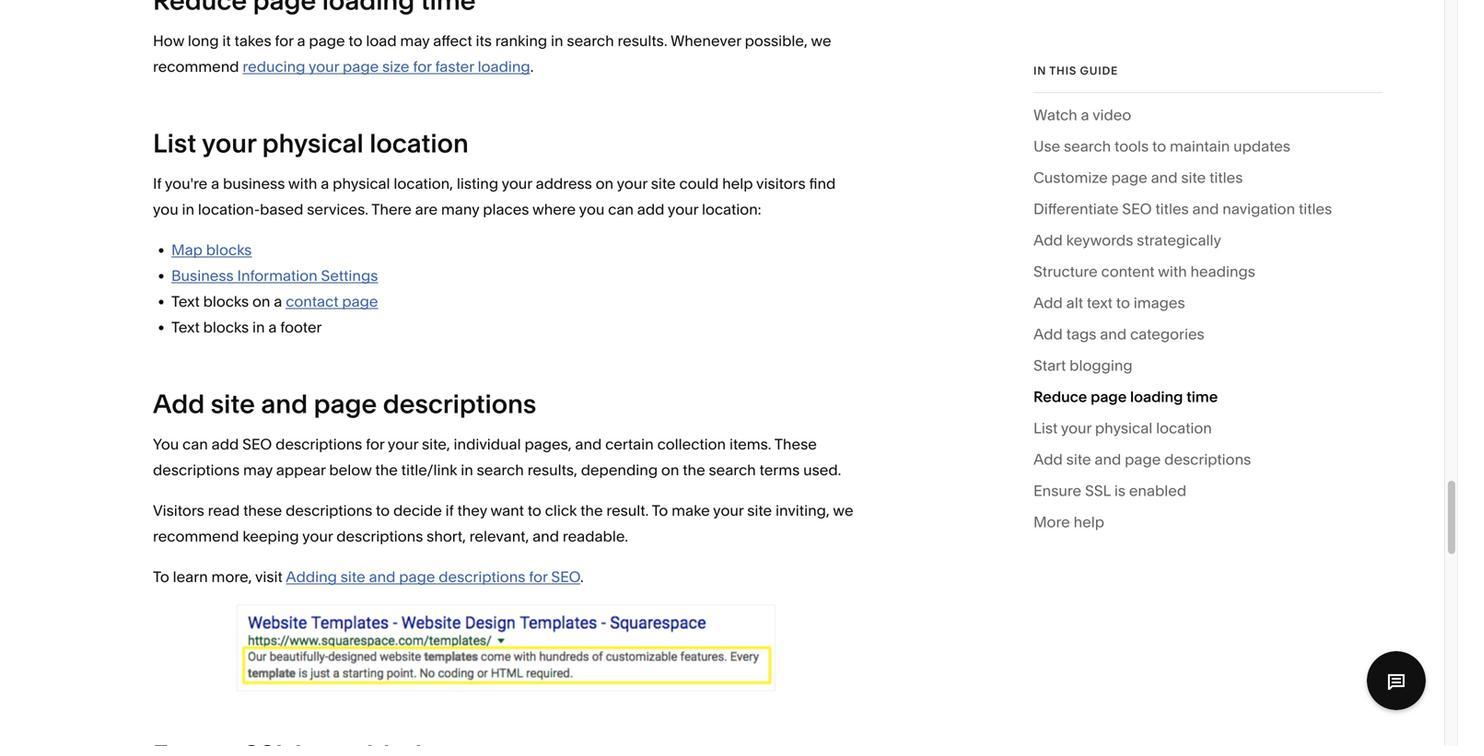 Task type: locate. For each thing, give the bounding box(es) containing it.
seo down customize page and site titles link
[[1123, 200, 1152, 218]]

to learn more, visit adding site and page descriptions for seo .
[[153, 568, 584, 586]]

in left 'footer'
[[252, 318, 265, 336]]

1 vertical spatial on
[[252, 293, 270, 311]]

in
[[1034, 64, 1047, 77]]

1 horizontal spatial list your physical location
[[1034, 419, 1213, 437]]

2 vertical spatial blocks
[[203, 318, 249, 336]]

1 horizontal spatial loading
[[1131, 388, 1184, 406]]

location down time
[[1157, 419, 1213, 437]]

information
[[237, 267, 318, 285]]

and inside visitors read these descriptions to decide if they want to click the result. to make your site inviting, we recommend keeping your descriptions short, relevant, and readable.
[[533, 528, 559, 545]]

a up reducing on the left top of page
[[297, 32, 306, 50]]

for up reducing on the left top of page
[[275, 32, 294, 50]]

possible,
[[745, 32, 808, 50]]

want
[[491, 502, 524, 520]]

the right below
[[375, 461, 398, 479]]

can right the you
[[183, 435, 208, 453]]

0 horizontal spatial seo
[[242, 435, 272, 453]]

watch a video link
[[1034, 102, 1132, 134]]

help up 'location:'
[[723, 175, 753, 193]]

the up the readable.
[[581, 502, 603, 520]]

0 horizontal spatial .
[[530, 58, 534, 76]]

recommend inside visitors read these descriptions to decide if they want to click the result. to make your site inviting, we recommend keeping your descriptions short, relevant, and readable.
[[153, 528, 239, 545]]

list your physical location
[[153, 128, 469, 159], [1034, 419, 1213, 437]]

add keywords strategically link
[[1034, 228, 1222, 259]]

physical
[[262, 128, 364, 159], [333, 175, 390, 193], [1096, 419, 1153, 437]]

0 horizontal spatial to
[[153, 568, 169, 586]]

1 horizontal spatial add site and page descriptions
[[1034, 451, 1252, 469]]

for inside you can add seo descriptions for your site, individual pages, and certain collection items. these descriptions may appear below the title/link in search results, depending on the search terms used.
[[366, 435, 385, 453]]

0 horizontal spatial can
[[183, 435, 208, 453]]

list
[[153, 128, 196, 159], [1034, 419, 1058, 437]]

0 vertical spatial can
[[608, 200, 634, 218]]

0 vertical spatial list
[[153, 128, 196, 159]]

0 horizontal spatial you
[[153, 200, 178, 218]]

1 horizontal spatial can
[[608, 200, 634, 218]]

add tags and categories
[[1034, 325, 1205, 343]]

2 vertical spatial physical
[[1096, 419, 1153, 437]]

add left 'location:'
[[637, 200, 665, 218]]

more help
[[1034, 513, 1105, 531]]

with down strategically
[[1158, 263, 1188, 281]]

0 vertical spatial may
[[400, 32, 430, 50]]

may inside how long it takes for a page to load may affect its ranking in search results. whenever possible, we recommend
[[400, 32, 430, 50]]

we inside how long it takes for a page to load may affect its ranking in search results. whenever possible, we recommend
[[811, 32, 832, 50]]

add site and page descriptions down list your physical location link
[[1034, 451, 1252, 469]]

1 vertical spatial physical
[[333, 175, 390, 193]]

titles inside customize page and site titles link
[[1210, 169, 1243, 187]]

1 horizontal spatial add
[[637, 200, 665, 218]]

navigation
[[1223, 200, 1296, 218]]

page down tools
[[1112, 169, 1148, 187]]

text
[[171, 293, 200, 311], [171, 318, 200, 336]]

a right you're
[[211, 175, 219, 193]]

use search tools to maintain updates
[[1034, 137, 1291, 155]]

add inside you can add seo descriptions for your site, individual pages, and certain collection items. these descriptions may appear below the title/link in search results, depending on the search terms used.
[[212, 435, 239, 453]]

may
[[400, 32, 430, 50], [243, 461, 273, 479]]

2 vertical spatial on
[[662, 461, 680, 479]]

to left "load"
[[349, 32, 363, 50]]

1 horizontal spatial list
[[1034, 419, 1058, 437]]

in right the ranking
[[551, 32, 564, 50]]

0 vertical spatial add
[[637, 200, 665, 218]]

results.
[[618, 32, 668, 50]]

0 horizontal spatial location
[[370, 128, 469, 159]]

blogging
[[1070, 357, 1133, 375]]

0 vertical spatial on
[[596, 175, 614, 193]]

1 vertical spatial list
[[1034, 419, 1058, 437]]

with inside if you're a business with a physical location, listing your address on your site could help visitors find you in location-based services. there are many places where you can add your location:
[[288, 175, 317, 193]]

location:
[[702, 200, 762, 218]]

customize
[[1034, 169, 1108, 187]]

0 vertical spatial help
[[723, 175, 753, 193]]

search down items.
[[709, 461, 756, 479]]

your up places
[[502, 175, 532, 193]]

loading
[[478, 58, 530, 76], [1131, 388, 1184, 406]]

0 horizontal spatial list your physical location
[[153, 128, 469, 159]]

you right where
[[579, 200, 605, 218]]

may up 'size'
[[400, 32, 430, 50]]

a
[[297, 32, 306, 50], [1081, 106, 1090, 124], [211, 175, 219, 193], [321, 175, 329, 193], [274, 293, 282, 311], [269, 318, 277, 336]]

may inside you can add seo descriptions for your site, individual pages, and certain collection items. these descriptions may appear below the title/link in search results, depending on the search terms used.
[[243, 461, 273, 479]]

to left learn
[[153, 568, 169, 586]]

titles right navigation
[[1299, 200, 1333, 218]]

0 horizontal spatial may
[[243, 461, 273, 479]]

list up you're
[[153, 128, 196, 159]]

2 horizontal spatial the
[[683, 461, 706, 479]]

loading down the ranking
[[478, 58, 530, 76]]

click
[[545, 502, 577, 520]]

1 horizontal spatial we
[[833, 502, 854, 520]]

on inside map blocks business information settings text blocks on a contact page text blocks in a footer
[[252, 293, 270, 311]]

1 horizontal spatial seo
[[551, 568, 581, 586]]

1 horizontal spatial may
[[400, 32, 430, 50]]

list your physical location up business in the left of the page
[[153, 128, 469, 159]]

to left make
[[652, 502, 668, 520]]

in inside how long it takes for a page to load may affect its ranking in search results. whenever possible, we recommend
[[551, 32, 564, 50]]

services.
[[307, 200, 368, 218]]

help
[[723, 175, 753, 193], [1074, 513, 1105, 531]]

0 horizontal spatial we
[[811, 32, 832, 50]]

there
[[372, 200, 412, 218]]

collection
[[658, 435, 726, 453]]

in
[[551, 32, 564, 50], [182, 200, 195, 218], [252, 318, 265, 336], [461, 461, 473, 479]]

depending
[[581, 461, 658, 479]]

0 horizontal spatial help
[[723, 175, 753, 193]]

1 vertical spatial may
[[243, 461, 273, 479]]

loading left time
[[1131, 388, 1184, 406]]

page down blogging
[[1091, 388, 1127, 406]]

with
[[288, 175, 317, 193], [1158, 263, 1188, 281]]

recommend for how
[[153, 58, 239, 76]]

in down individual
[[461, 461, 473, 479]]

if you're a business with a physical location, listing your address on your site could help visitors find you in location-based services. there are many places where you can add your location:
[[153, 175, 836, 218]]

load
[[366, 32, 397, 50]]

search down watch a video link
[[1064, 137, 1112, 155]]

1 vertical spatial add site and page descriptions
[[1034, 451, 1252, 469]]

for inside how long it takes for a page to load may affect its ranking in search results. whenever possible, we recommend
[[275, 32, 294, 50]]

1 vertical spatial add
[[212, 435, 239, 453]]

in down you're
[[182, 200, 195, 218]]

pages,
[[525, 435, 572, 453]]

on down business information settings link
[[252, 293, 270, 311]]

1 horizontal spatial help
[[1074, 513, 1105, 531]]

structure
[[1034, 263, 1098, 281]]

squarespace_example.png image
[[237, 605, 776, 692]]

your up business in the left of the page
[[202, 128, 256, 159]]

site
[[1182, 169, 1206, 187], [651, 175, 676, 193], [211, 388, 255, 420], [1067, 451, 1092, 469], [748, 502, 772, 520], [341, 568, 366, 586]]

0 vertical spatial we
[[811, 32, 832, 50]]

we right possible,
[[811, 32, 832, 50]]

headings
[[1191, 263, 1256, 281]]

for
[[275, 32, 294, 50], [413, 58, 432, 76], [366, 435, 385, 453], [529, 568, 548, 586]]

1 vertical spatial can
[[183, 435, 208, 453]]

map
[[171, 241, 203, 259]]

on down collection
[[662, 461, 680, 479]]

help down ssl at the right
[[1074, 513, 1105, 531]]

ensure ssl is enabled
[[1034, 482, 1187, 500]]

1 horizontal spatial on
[[596, 175, 614, 193]]

page up below
[[314, 388, 377, 420]]

recommend down 'visitors'
[[153, 528, 239, 545]]

customize page and site titles link
[[1034, 165, 1243, 196]]

search left results.
[[567, 32, 614, 50]]

physical inside if you're a business with a physical location, listing your address on your site could help visitors find you in location-based services. there are many places where you can add your location:
[[333, 175, 390, 193]]

these
[[243, 502, 282, 520]]

1 vertical spatial we
[[833, 502, 854, 520]]

a up services.
[[321, 175, 329, 193]]

seo down the readable.
[[551, 568, 581, 586]]

. down the ranking
[[530, 58, 534, 76]]

add up start
[[1034, 325, 1063, 343]]

readable.
[[563, 528, 629, 545]]

0 vertical spatial add site and page descriptions
[[153, 388, 537, 420]]

read
[[208, 502, 240, 520]]

0 vertical spatial blocks
[[206, 241, 252, 259]]

watch a video
[[1034, 106, 1132, 124]]

are
[[415, 200, 438, 218]]

list down reduce
[[1034, 419, 1058, 437]]

add left the 'alt'
[[1034, 294, 1063, 312]]

descriptions down the you
[[153, 461, 240, 479]]

can right where
[[608, 200, 634, 218]]

1 vertical spatial recommend
[[153, 528, 239, 545]]

0 vertical spatial recommend
[[153, 58, 239, 76]]

we right inviting,
[[833, 502, 854, 520]]

1 horizontal spatial titles
[[1210, 169, 1243, 187]]

recommend inside how long it takes for a page to load may affect its ranking in search results. whenever possible, we recommend
[[153, 58, 239, 76]]

add up ensure
[[1034, 451, 1063, 469]]

structure content with headings link
[[1034, 259, 1256, 290]]

1 horizontal spatial to
[[652, 502, 668, 520]]

ensure
[[1034, 482, 1082, 500]]

add site and page descriptions up below
[[153, 388, 537, 420]]

to inside visitors read these descriptions to decide if they want to click the result. to make your site inviting, we recommend keeping your descriptions short, relevant, and readable.
[[652, 502, 668, 520]]

inviting,
[[776, 502, 830, 520]]

your left site,
[[388, 435, 418, 453]]

can
[[608, 200, 634, 218], [183, 435, 208, 453]]

and down click
[[533, 528, 559, 545]]

if
[[153, 175, 162, 193]]

2 recommend from the top
[[153, 528, 239, 545]]

long
[[188, 32, 219, 50]]

1 vertical spatial loading
[[1131, 388, 1184, 406]]

. down the readable.
[[581, 568, 584, 586]]

the down collection
[[683, 461, 706, 479]]

we inside visitors read these descriptions to decide if they want to click the result. to make your site inviting, we recommend keeping your descriptions short, relevant, and readable.
[[833, 502, 854, 520]]

to inside how long it takes for a page to load may affect its ranking in search results. whenever possible, we recommend
[[349, 32, 363, 50]]

add for add keywords strategically link
[[1034, 231, 1063, 249]]

1 horizontal spatial the
[[581, 502, 603, 520]]

page
[[309, 32, 345, 50], [343, 58, 379, 76], [1112, 169, 1148, 187], [342, 293, 378, 311], [1091, 388, 1127, 406], [314, 388, 377, 420], [1125, 451, 1161, 469], [399, 568, 435, 586]]

to right tools
[[1153, 137, 1167, 155]]

updates
[[1234, 137, 1291, 155]]

seo up these
[[242, 435, 272, 453]]

add
[[1034, 231, 1063, 249], [1034, 294, 1063, 312], [1034, 325, 1063, 343], [153, 388, 205, 420], [1034, 451, 1063, 469]]

2 text from the top
[[171, 318, 200, 336]]

more help link
[[1034, 510, 1105, 541]]

page left "load"
[[309, 32, 345, 50]]

search down individual
[[477, 461, 524, 479]]

where
[[533, 200, 576, 218]]

for right 'size'
[[413, 58, 432, 76]]

in inside you can add seo descriptions for your site, individual pages, and certain collection items. these descriptions may appear below the title/link in search results, depending on the search terms used.
[[461, 461, 473, 479]]

page inside reduce page loading time link
[[1091, 388, 1127, 406]]

0 vertical spatial with
[[288, 175, 317, 193]]

you can add seo descriptions for your site, individual pages, and certain collection items. these descriptions may appear below the title/link in search results, depending on the search terms used.
[[153, 435, 842, 479]]

add
[[637, 200, 665, 218], [212, 435, 239, 453]]

faster
[[435, 58, 474, 76]]

certain
[[606, 435, 654, 453]]

visitors read these descriptions to decide if they want to click the result. to make your site inviting, we recommend keeping your descriptions short, relevant, and readable.
[[153, 502, 854, 545]]

location
[[370, 128, 469, 159], [1157, 419, 1213, 437]]

on inside if you're a business with a physical location, listing your address on your site could help visitors find you in location-based services. there are many places where you can add your location:
[[596, 175, 614, 193]]

short,
[[427, 528, 466, 545]]

0 vertical spatial text
[[171, 293, 200, 311]]

list your physical location down reduce page loading time link
[[1034, 419, 1213, 437]]

2 vertical spatial seo
[[551, 568, 581, 586]]

add for add tags and categories link
[[1034, 325, 1063, 343]]

we for visitors read these descriptions to decide if they want to click the result. to make your site inviting, we recommend keeping your descriptions short, relevant, and readable.
[[833, 502, 854, 520]]

0 vertical spatial seo
[[1123, 200, 1152, 218]]

appear
[[276, 461, 326, 479]]

your left could
[[617, 175, 648, 193]]

a down information
[[274, 293, 282, 311]]

location,
[[394, 175, 453, 193]]

1 vertical spatial .
[[581, 568, 584, 586]]

can inside if you're a business with a physical location, listing your address on your site could help visitors find you in location-based services. there are many places where you can add your location:
[[608, 200, 634, 218]]

1 vertical spatial seo
[[242, 435, 272, 453]]

0 horizontal spatial with
[[288, 175, 317, 193]]

page down short, at the bottom left
[[399, 568, 435, 586]]

blocks
[[206, 241, 252, 259], [203, 293, 249, 311], [203, 318, 249, 336]]

reducing
[[243, 58, 305, 76]]

they
[[458, 502, 487, 520]]

in inside if you're a business with a physical location, listing your address on your site could help visitors find you in location-based services. there are many places where you can add your location:
[[182, 200, 195, 218]]

address
[[536, 175, 592, 193]]

with up "based"
[[288, 175, 317, 193]]

1 horizontal spatial .
[[581, 568, 584, 586]]

relevant,
[[470, 528, 529, 545]]

0 horizontal spatial list
[[153, 128, 196, 159]]

0 horizontal spatial on
[[252, 293, 270, 311]]

seo
[[1123, 200, 1152, 218], [242, 435, 272, 453], [551, 568, 581, 586]]

0 horizontal spatial add
[[212, 435, 239, 453]]

you down if
[[153, 200, 178, 218]]

could
[[680, 175, 719, 193]]

your down reduce
[[1061, 419, 1092, 437]]

for up below
[[366, 435, 385, 453]]

visitors
[[153, 502, 204, 520]]

1 recommend from the top
[[153, 58, 239, 76]]

reducing your page size for faster loading .
[[243, 58, 534, 76]]

help inside if you're a business with a physical location, listing your address on your site could help visitors find you in location-based services. there are many places where you can add your location:
[[723, 175, 753, 193]]

on right address
[[596, 175, 614, 193]]

2 horizontal spatial on
[[662, 461, 680, 479]]

map blocks link
[[171, 241, 252, 259]]

search
[[567, 32, 614, 50], [1064, 137, 1112, 155], [477, 461, 524, 479], [709, 461, 756, 479]]

and up appear
[[261, 388, 308, 420]]

descriptions up enabled
[[1165, 451, 1252, 469]]

0 vertical spatial location
[[370, 128, 469, 159]]

0 vertical spatial loading
[[478, 58, 530, 76]]

1 vertical spatial list your physical location
[[1034, 419, 1213, 437]]

0 vertical spatial to
[[652, 502, 668, 520]]

1 vertical spatial text
[[171, 318, 200, 336]]

1 vertical spatial location
[[1157, 419, 1213, 437]]

location up location,
[[370, 128, 469, 159]]

the
[[375, 461, 398, 479], [683, 461, 706, 479], [581, 502, 603, 520]]

a left video
[[1081, 106, 1090, 124]]

add for add site and page descriptions link
[[1034, 451, 1063, 469]]

page up enabled
[[1125, 451, 1161, 469]]

site inside visitors read these descriptions to decide if they want to click the result. to make your site inviting, we recommend keeping your descriptions short, relevant, and readable.
[[748, 502, 772, 520]]

and up the depending
[[575, 435, 602, 453]]

on inside you can add seo descriptions for your site, individual pages, and certain collection items. these descriptions may appear below the title/link in search results, depending on the search terms used.
[[662, 461, 680, 479]]

content
[[1102, 263, 1155, 281]]

add up structure
[[1034, 231, 1063, 249]]

add right the you
[[212, 435, 239, 453]]

2 horizontal spatial titles
[[1299, 200, 1333, 218]]

page down settings on the top of the page
[[342, 293, 378, 311]]

contact page link
[[286, 293, 378, 311]]

may up these
[[243, 461, 273, 479]]

titles up strategically
[[1156, 200, 1189, 218]]

titles down maintain
[[1210, 169, 1243, 187]]

1 horizontal spatial you
[[579, 200, 605, 218]]

1 vertical spatial with
[[1158, 263, 1188, 281]]

recommend down long
[[153, 58, 239, 76]]



Task type: vqa. For each thing, say whether or not it's contained in the screenshot.
it's not possible to change templates on a version 7.1 site. in version 7.0, you switch templates to get access to different features. in version 7.1, all sites have the same features, and there are other ways to make large-scale changes to your site's design or structure.
no



Task type: describe. For each thing, give the bounding box(es) containing it.
to left decide
[[376, 502, 390, 520]]

based
[[260, 200, 304, 218]]

2 horizontal spatial seo
[[1123, 200, 1152, 218]]

customize page and site titles
[[1034, 169, 1243, 187]]

business
[[171, 267, 234, 285]]

search inside how long it takes for a page to load may affect its ranking in search results. whenever possible, we recommend
[[567, 32, 614, 50]]

add alt text to images link
[[1034, 290, 1186, 322]]

list your physical location link
[[1034, 416, 1213, 447]]

your right reducing on the left top of page
[[309, 58, 339, 76]]

1 horizontal spatial with
[[1158, 263, 1188, 281]]

add keywords strategically
[[1034, 231, 1222, 249]]

settings
[[321, 267, 378, 285]]

visitors
[[757, 175, 806, 193]]

in this guide
[[1034, 64, 1119, 77]]

add alt text to images
[[1034, 294, 1186, 312]]

it
[[222, 32, 231, 50]]

adding site and page descriptions for seo link
[[286, 568, 581, 586]]

0 horizontal spatial add site and page descriptions
[[153, 388, 537, 420]]

add inside if you're a business with a physical location, listing your address on your site could help visitors find you in location-based services. there are many places where you can add your location:
[[637, 200, 665, 218]]

text
[[1087, 294, 1113, 312]]

more,
[[212, 568, 252, 586]]

use
[[1034, 137, 1061, 155]]

descriptions inside add site and page descriptions link
[[1165, 451, 1252, 469]]

adding
[[286, 568, 337, 586]]

reducing your page size for faster loading link
[[243, 58, 530, 76]]

listing
[[457, 175, 499, 193]]

recommend for visitors
[[153, 528, 239, 545]]

0 horizontal spatial titles
[[1156, 200, 1189, 218]]

we for how long it takes for a page to load may affect its ranking in search results. whenever possible, we recommend
[[811, 32, 832, 50]]

alt
[[1067, 294, 1084, 312]]

business
[[223, 175, 285, 193]]

1 horizontal spatial location
[[1157, 419, 1213, 437]]

takes
[[235, 32, 271, 50]]

1 vertical spatial to
[[153, 568, 169, 586]]

differentiate seo titles and navigation titles link
[[1034, 196, 1333, 228]]

your down could
[[668, 200, 699, 218]]

used.
[[804, 461, 842, 479]]

2 you from the left
[[579, 200, 605, 218]]

0 horizontal spatial the
[[375, 461, 398, 479]]

page inside map blocks business information settings text blocks on a contact page text blocks in a footer
[[342, 293, 378, 311]]

and up strategically
[[1193, 200, 1220, 218]]

ranking
[[496, 32, 548, 50]]

site,
[[422, 435, 450, 453]]

maintain
[[1170, 137, 1230, 155]]

descriptions up the to learn more, visit adding site and page descriptions for seo .
[[337, 528, 423, 545]]

watch
[[1034, 106, 1078, 124]]

in inside map blocks business information settings text blocks on a contact page text blocks in a footer
[[252, 318, 265, 336]]

your right make
[[713, 502, 744, 520]]

you
[[153, 435, 179, 453]]

map blocks business information settings text blocks on a contact page text blocks in a footer
[[171, 241, 378, 336]]

differentiate
[[1034, 200, 1119, 218]]

start
[[1034, 357, 1066, 375]]

reduce page loading time link
[[1034, 384, 1219, 416]]

ssl
[[1085, 482, 1111, 500]]

enabled
[[1130, 482, 1187, 500]]

0 vertical spatial list your physical location
[[153, 128, 469, 159]]

business information settings link
[[171, 267, 378, 285]]

add site and page descriptions link
[[1034, 447, 1252, 478]]

terms
[[760, 461, 800, 479]]

a left 'footer'
[[269, 318, 277, 336]]

and down use search tools to maintain updates link
[[1152, 169, 1178, 187]]

keywords
[[1067, 231, 1134, 249]]

seo inside you can add seo descriptions for your site, individual pages, and certain collection items. these descriptions may appear below the title/link in search results, depending on the search terms used.
[[242, 435, 272, 453]]

affect
[[433, 32, 472, 50]]

how long it takes for a page to load may affect its ranking in search results. whenever possible, we recommend
[[153, 32, 832, 76]]

results,
[[528, 461, 578, 479]]

tags
[[1067, 325, 1097, 343]]

and right the adding
[[369, 568, 396, 586]]

add up the you
[[153, 388, 205, 420]]

footer
[[280, 318, 322, 336]]

tools
[[1115, 137, 1149, 155]]

page down "load"
[[343, 58, 379, 76]]

page inside add site and page descriptions link
[[1125, 451, 1161, 469]]

the inside visitors read these descriptions to decide if they want to click the result. to make your site inviting, we recommend keeping your descriptions short, relevant, and readable.
[[581, 502, 603, 520]]

and up the "ensure ssl is enabled"
[[1095, 451, 1122, 469]]

your up the adding
[[302, 528, 333, 545]]

1 text from the top
[[171, 293, 200, 311]]

start blogging
[[1034, 357, 1133, 375]]

places
[[483, 200, 529, 218]]

you're
[[165, 175, 208, 193]]

these
[[775, 435, 817, 453]]

whenever
[[671, 32, 742, 50]]

and inside you can add seo descriptions for your site, individual pages, and certain collection items. these descriptions may appear below the title/link in search results, depending on the search terms used.
[[575, 435, 602, 453]]

1 vertical spatial help
[[1074, 513, 1105, 531]]

add for add alt text to images link
[[1034, 294, 1063, 312]]

visit
[[255, 568, 283, 586]]

search inside use search tools to maintain updates link
[[1064, 137, 1112, 155]]

and down add alt text to images link
[[1100, 325, 1127, 343]]

add tags and categories link
[[1034, 322, 1205, 353]]

time
[[1187, 388, 1219, 406]]

to right "text"
[[1117, 294, 1131, 312]]

0 vertical spatial .
[[530, 58, 534, 76]]

for down relevant,
[[529, 568, 548, 586]]

use search tools to maintain updates link
[[1034, 134, 1291, 165]]

0 vertical spatial physical
[[262, 128, 364, 159]]

site inside if you're a business with a physical location, listing your address on your site could help visitors find you in location-based services. there are many places where you can add your location:
[[651, 175, 676, 193]]

its
[[476, 32, 492, 50]]

a inside how long it takes for a page to load may affect its ranking in search results. whenever possible, we recommend
[[297, 32, 306, 50]]

below
[[329, 461, 372, 479]]

contact
[[286, 293, 339, 311]]

page inside how long it takes for a page to load may affect its ranking in search results. whenever possible, we recommend
[[309, 32, 345, 50]]

1 vertical spatial blocks
[[203, 293, 249, 311]]

this
[[1050, 64, 1077, 77]]

how
[[153, 32, 184, 50]]

descriptions up appear
[[276, 435, 362, 453]]

images
[[1134, 294, 1186, 312]]

can inside you can add seo descriptions for your site, individual pages, and certain collection items. these descriptions may appear below the title/link in search results, depending on the search terms used.
[[183, 435, 208, 453]]

page inside customize page and site titles link
[[1112, 169, 1148, 187]]

decide
[[393, 502, 442, 520]]

make
[[672, 502, 710, 520]]

descriptions down below
[[286, 502, 372, 520]]

descriptions up site,
[[383, 388, 537, 420]]

items.
[[730, 435, 772, 453]]

your inside you can add seo descriptions for your site, individual pages, and certain collection items. these descriptions may appear below the title/link in search results, depending on the search terms used.
[[388, 435, 418, 453]]

to left click
[[528, 502, 542, 520]]

1 you from the left
[[153, 200, 178, 218]]

title/link
[[401, 461, 457, 479]]

ensure ssl is enabled link
[[1034, 478, 1187, 510]]

descriptions down relevant,
[[439, 568, 526, 586]]

0 horizontal spatial loading
[[478, 58, 530, 76]]

is
[[1115, 482, 1126, 500]]



